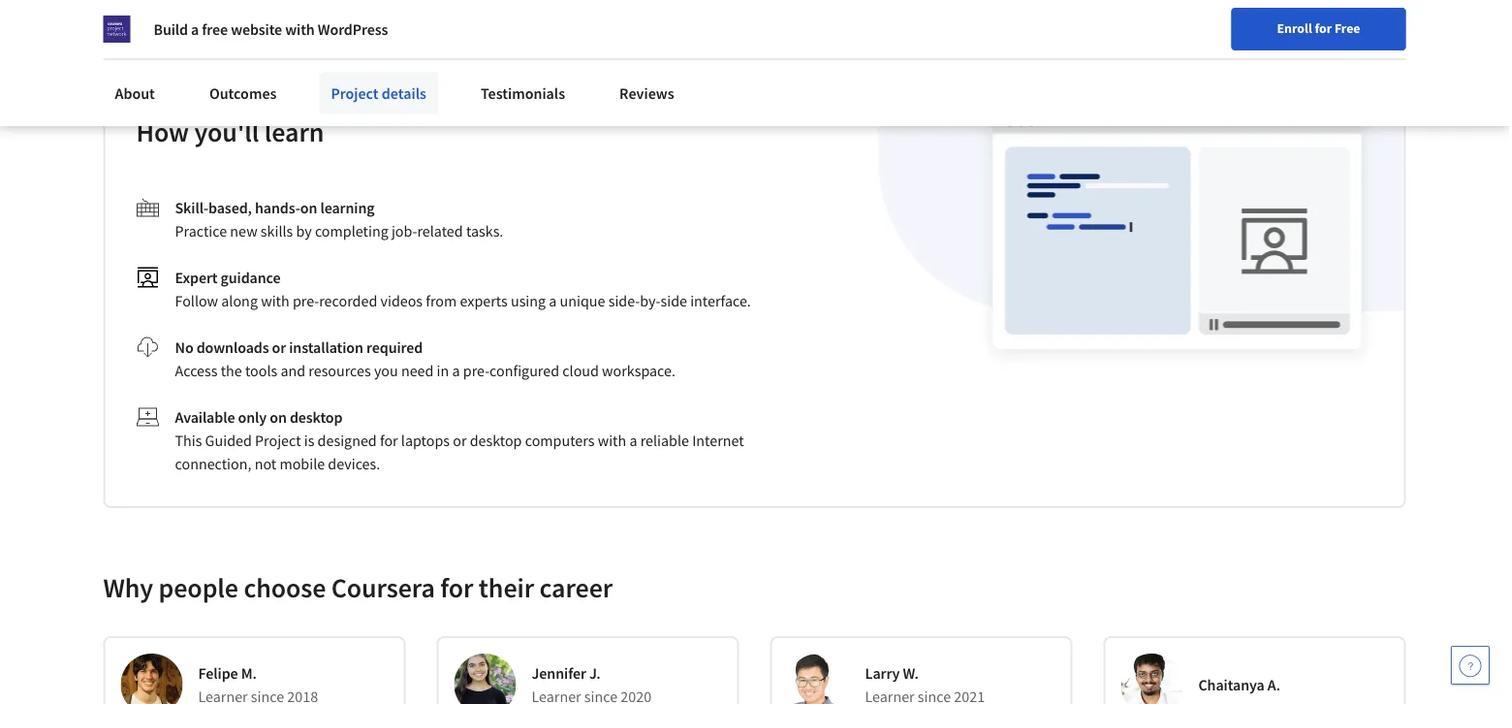 Task type: locate. For each thing, give the bounding box(es) containing it.
recorded
[[319, 291, 377, 311]]

for left their
[[440, 571, 474, 605]]

with for wordpress
[[285, 19, 315, 39]]

about
[[115, 83, 155, 103]]

menu item
[[1103, 19, 1228, 82]]

1 vertical spatial for
[[380, 431, 398, 450]]

0 horizontal spatial or
[[272, 338, 286, 357]]

new
[[230, 221, 258, 241]]

larry w.
[[865, 664, 919, 683]]

or
[[272, 338, 286, 357], [453, 431, 467, 450]]

details
[[382, 83, 427, 103]]

on
[[300, 198, 317, 218], [270, 408, 287, 427]]

jennifer j.
[[532, 664, 601, 683]]

a inside expert guidance follow along with pre-recorded videos from experts using a unique side-by-side interface.
[[549, 291, 557, 311]]

no downloads or installation required access the tools and resources you need in a pre-configured cloud workspace.
[[175, 338, 676, 381]]

on right "only"
[[270, 408, 287, 427]]

1 horizontal spatial desktop
[[470, 431, 522, 450]]

j.
[[589, 664, 601, 683]]

with for pre-
[[261, 291, 290, 311]]

pre-
[[293, 291, 319, 311], [463, 361, 490, 381]]

with right computers at the bottom
[[598, 431, 627, 450]]

0 horizontal spatial project
[[255, 431, 301, 450]]

1 horizontal spatial for
[[440, 571, 474, 605]]

0 horizontal spatial for
[[380, 431, 398, 450]]

skills
[[261, 221, 293, 241]]

2 vertical spatial for
[[440, 571, 474, 605]]

tasks.
[[466, 221, 504, 241]]

for inside enroll for free button
[[1315, 19, 1333, 37]]

guided
[[205, 431, 252, 450]]

0 vertical spatial pre-
[[293, 291, 319, 311]]

wordpress
[[318, 19, 388, 39]]

0 vertical spatial or
[[272, 338, 286, 357]]

project up 'not'
[[255, 431, 301, 450]]

project
[[331, 83, 379, 103], [255, 431, 301, 450]]

a left reliable
[[630, 431, 638, 450]]

expert guidance follow along with pre-recorded videos from experts using a unique side-by-side interface.
[[175, 268, 751, 311]]

how
[[136, 115, 189, 149]]

how you'll learn
[[136, 115, 324, 149]]

1 horizontal spatial project
[[331, 83, 379, 103]]

job-
[[392, 221, 417, 241]]

1 vertical spatial on
[[270, 408, 287, 427]]

chaitanya a.
[[1199, 675, 1281, 695]]

enroll
[[1278, 19, 1313, 37]]

or up and
[[272, 338, 286, 357]]

pre- inside no downloads or installation required access the tools and resources you need in a pre-configured cloud workspace.
[[463, 361, 490, 381]]

people
[[159, 571, 238, 605]]

build
[[154, 19, 188, 39]]

side-
[[609, 291, 640, 311]]

1 vertical spatial or
[[453, 431, 467, 450]]

0 vertical spatial on
[[300, 198, 317, 218]]

by
[[296, 221, 312, 241]]

1 horizontal spatial on
[[300, 198, 317, 218]]

with
[[285, 19, 315, 39], [261, 291, 290, 311], [598, 431, 627, 450]]

on up by
[[300, 198, 317, 218]]

2 horizontal spatial for
[[1315, 19, 1333, 37]]

coursera image
[[23, 16, 146, 47]]

enroll for free button
[[1232, 8, 1407, 50]]

0 vertical spatial desktop
[[290, 408, 343, 427]]

website
[[231, 19, 282, 39]]

learning
[[320, 198, 375, 218]]

with inside available only on desktop this guided project is designed for laptops or desktop computers with a reliable internet connection, not mobile devices.
[[598, 431, 627, 450]]

desktop left computers at the bottom
[[470, 431, 522, 450]]

with inside expert guidance follow along with pre-recorded videos from experts using a unique side-by-side interface.
[[261, 291, 290, 311]]

outcomes
[[209, 83, 277, 103]]

a
[[191, 19, 199, 39], [549, 291, 557, 311], [452, 361, 460, 381], [630, 431, 638, 450]]

on inside skill-based, hands-on learning practice new skills by completing job-related tasks.
[[300, 198, 317, 218]]

a right using
[[549, 291, 557, 311]]

None search field
[[276, 12, 703, 51]]

1 vertical spatial pre-
[[463, 361, 490, 381]]

on inside available only on desktop this guided project is designed for laptops or desktop computers with a reliable internet connection, not mobile devices.
[[270, 408, 287, 427]]

expert
[[175, 268, 218, 287]]

a right the in at the left
[[452, 361, 460, 381]]

or right laptops
[[453, 431, 467, 450]]

0 horizontal spatial on
[[270, 408, 287, 427]]

0 vertical spatial with
[[285, 19, 315, 39]]

pre- right the in at the left
[[463, 361, 490, 381]]

side
[[661, 291, 687, 311]]

reviews link
[[608, 72, 686, 114]]

desktop up "is"
[[290, 408, 343, 427]]

reviews
[[620, 83, 675, 103]]

a inside available only on desktop this guided project is designed for laptops or desktop computers with a reliable internet connection, not mobile devices.
[[630, 431, 638, 450]]

with right website
[[285, 19, 315, 39]]

completing
[[315, 221, 389, 241]]

for left laptops
[[380, 431, 398, 450]]

1 horizontal spatial pre-
[[463, 361, 490, 381]]

pre- inside expert guidance follow along with pre-recorded videos from experts using a unique side-by-side interface.
[[293, 291, 319, 311]]

available only on desktop this guided project is designed for laptops or desktop computers with a reliable internet connection, not mobile devices.
[[175, 408, 744, 474]]

larry
[[865, 664, 900, 683]]

1 horizontal spatial or
[[453, 431, 467, 450]]

this
[[175, 431, 202, 450]]

1 vertical spatial desktop
[[470, 431, 522, 450]]

with down guidance
[[261, 291, 290, 311]]

2 vertical spatial with
[[598, 431, 627, 450]]

1 vertical spatial with
[[261, 291, 290, 311]]

for left free
[[1315, 19, 1333, 37]]

a left the "free"
[[191, 19, 199, 39]]

0 vertical spatial project
[[331, 83, 379, 103]]

installation
[[289, 338, 364, 357]]

0 vertical spatial for
[[1315, 19, 1333, 37]]

follow
[[175, 291, 218, 311]]

1 vertical spatial project
[[255, 431, 301, 450]]

configured
[[490, 361, 560, 381]]

0 horizontal spatial desktop
[[290, 408, 343, 427]]

project left details
[[331, 83, 379, 103]]

devices.
[[328, 454, 380, 474]]

show notifications image
[[1248, 24, 1271, 48]]

designed
[[318, 431, 377, 450]]

desktop
[[290, 408, 343, 427], [470, 431, 522, 450]]

0 horizontal spatial pre-
[[293, 291, 319, 311]]

their
[[479, 571, 534, 605]]

for
[[1315, 19, 1333, 37], [380, 431, 398, 450], [440, 571, 474, 605]]

pre- up installation
[[293, 291, 319, 311]]



Task type: vqa. For each thing, say whether or not it's contained in the screenshot.


Task type: describe. For each thing, give the bounding box(es) containing it.
project details link
[[319, 72, 438, 114]]

computers
[[525, 431, 595, 450]]

jennifer
[[532, 664, 586, 683]]

internet
[[693, 431, 744, 450]]

laptops
[[401, 431, 450, 450]]

resources
[[309, 361, 371, 381]]

related
[[417, 221, 463, 241]]

learn
[[265, 115, 324, 149]]

felipe m.
[[198, 664, 257, 683]]

testimonials link
[[469, 72, 577, 114]]

you'll
[[194, 115, 259, 149]]

m.
[[241, 664, 257, 683]]

interface.
[[691, 291, 751, 311]]

using
[[511, 291, 546, 311]]

along
[[221, 291, 258, 311]]

tools
[[245, 361, 278, 381]]

based,
[[208, 198, 252, 218]]

connection,
[[175, 454, 252, 474]]

help center image
[[1459, 654, 1483, 677]]

w.
[[903, 664, 919, 683]]

and
[[281, 361, 306, 381]]

coursera
[[331, 571, 435, 605]]

downloads
[[197, 338, 269, 357]]

mobile
[[280, 454, 325, 474]]

or inside no downloads or installation required access the tools and resources you need in a pre-configured cloud workspace.
[[272, 338, 286, 357]]

no
[[175, 338, 194, 357]]

workspace.
[[602, 361, 676, 381]]

project inside available only on desktop this guided project is designed for laptops or desktop computers with a reliable internet connection, not mobile devices.
[[255, 431, 301, 450]]

free
[[1335, 19, 1361, 37]]

from
[[426, 291, 457, 311]]

about link
[[103, 72, 167, 114]]

outcomes link
[[198, 72, 288, 114]]

a.
[[1268, 675, 1281, 695]]

guidance
[[221, 268, 281, 287]]

chaitanya
[[1199, 675, 1265, 695]]

available
[[175, 408, 235, 427]]

unique
[[560, 291, 606, 311]]

for inside available only on desktop this guided project is designed for laptops or desktop computers with a reliable internet connection, not mobile devices.
[[380, 431, 398, 450]]

practice
[[175, 221, 227, 241]]

enroll for free
[[1278, 19, 1361, 37]]

in
[[437, 361, 449, 381]]

or inside available only on desktop this guided project is designed for laptops or desktop computers with a reliable internet connection, not mobile devices.
[[453, 431, 467, 450]]

the
[[221, 361, 242, 381]]

skill-based, hands-on learning practice new skills by completing job-related tasks.
[[175, 198, 504, 241]]

build a free website with wordpress
[[154, 19, 388, 39]]

coursera project network image
[[103, 16, 130, 43]]

by-
[[640, 291, 661, 311]]

is
[[304, 431, 315, 450]]

you
[[374, 361, 398, 381]]

videos
[[381, 291, 423, 311]]

required
[[367, 338, 423, 357]]

a inside no downloads or installation required access the tools and resources you need in a pre-configured cloud workspace.
[[452, 361, 460, 381]]

why people choose coursera for their career
[[103, 571, 613, 605]]

why
[[103, 571, 153, 605]]

choose
[[244, 571, 326, 605]]

experts
[[460, 291, 508, 311]]

career
[[540, 571, 613, 605]]

reliable
[[641, 431, 689, 450]]

only
[[238, 408, 267, 427]]

not
[[255, 454, 277, 474]]

skill-
[[175, 198, 208, 218]]

access
[[175, 361, 218, 381]]

hands-
[[255, 198, 300, 218]]

testimonials
[[481, 83, 565, 103]]

felipe
[[198, 664, 238, 683]]

cloud
[[563, 361, 599, 381]]

free
[[202, 19, 228, 39]]

project details
[[331, 83, 427, 103]]

need
[[401, 361, 434, 381]]



